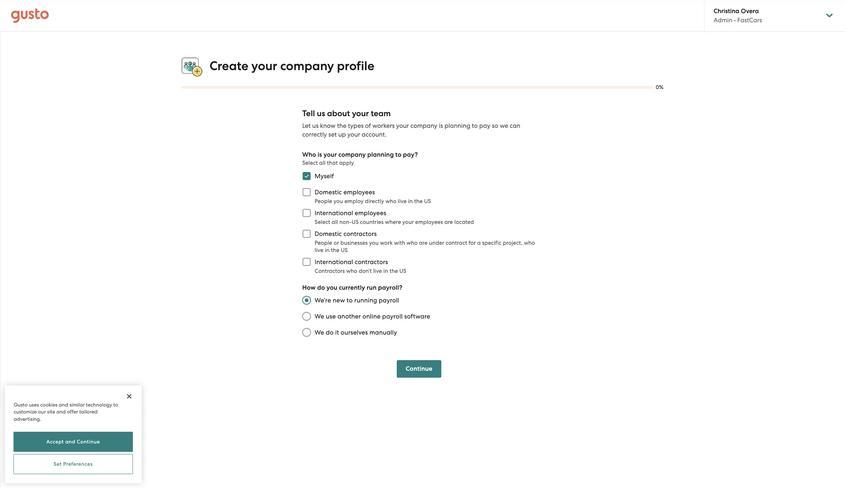 Task type: vqa. For each thing, say whether or not it's contained in the screenshot.
Should "overtime"
no



Task type: locate. For each thing, give the bounding box(es) containing it.
0 vertical spatial and
[[59, 402, 68, 408]]

1 vertical spatial contractors
[[355, 258, 388, 266]]

in
[[409, 198, 413, 205], [325, 247, 330, 254], [384, 268, 389, 275]]

2 vertical spatial in
[[384, 268, 389, 275]]

we left use
[[315, 313, 325, 320]]

your right workers
[[397, 122, 409, 129]]

contractors for domestic contractors
[[344, 230, 377, 238]]

all
[[320, 160, 326, 166], [332, 219, 338, 226]]

domestic contractors
[[315, 230, 377, 238]]

0 vertical spatial planning
[[445, 122, 471, 129]]

2 horizontal spatial live
[[398, 198, 407, 205]]

international employees
[[315, 209, 387, 217]]

0 vertical spatial all
[[320, 160, 326, 166]]

workers
[[373, 122, 395, 129]]

software
[[405, 313, 431, 320]]

contractors
[[315, 268, 345, 275]]

1 vertical spatial is
[[318, 151, 322, 159]]

technology
[[86, 402, 112, 408]]

where
[[385, 219, 401, 226]]

2 people from the top
[[315, 240, 333, 246]]

0 vertical spatial employees
[[344, 189, 375, 196]]

set
[[54, 461, 62, 467]]

who
[[303, 151, 316, 159]]

your inside who is your company planning to pay? select all that apply
[[324, 151, 337, 159]]

Myself checkbox
[[299, 168, 315, 184]]

1 horizontal spatial company
[[339, 151, 366, 159]]

payroll for running
[[379, 297, 400, 304]]

to
[[472, 122, 478, 129], [396, 151, 402, 159], [347, 297, 353, 304], [113, 402, 118, 408]]

we
[[500, 122, 509, 129]]

and right accept
[[65, 439, 75, 445]]

0 horizontal spatial do
[[318, 284, 325, 292]]

in up select all non-us countries where your employees are located
[[409, 198, 413, 205]]

accept and continue
[[46, 439, 100, 445]]

0 vertical spatial we
[[315, 313, 325, 320]]

payroll for online
[[383, 313, 403, 320]]

1 vertical spatial continue
[[77, 439, 100, 445]]

to left pay?
[[396, 151, 402, 159]]

in up contractors
[[325, 247, 330, 254]]

do for how
[[318, 284, 325, 292]]

1 horizontal spatial in
[[384, 268, 389, 275]]

contractors
[[344, 230, 377, 238], [355, 258, 388, 266]]

1 vertical spatial employees
[[355, 209, 387, 217]]

1 vertical spatial all
[[332, 219, 338, 226]]

continue button
[[397, 360, 442, 378]]

the up payroll?
[[390, 268, 398, 275]]

2 domestic from the top
[[315, 230, 342, 238]]

team
[[371, 109, 391, 118]]

international up contractors
[[315, 258, 354, 266]]

2 vertical spatial and
[[65, 439, 75, 445]]

0 vertical spatial are
[[445, 219, 453, 226]]

planning left pay
[[445, 122, 471, 129]]

select up domestic contractors checkbox
[[315, 219, 331, 226]]

2 international from the top
[[315, 258, 354, 266]]

we for we do it ourselves manually
[[315, 329, 325, 336]]

0 vertical spatial payroll
[[379, 297, 400, 304]]

project,
[[503, 240, 523, 246]]

accept
[[46, 439, 64, 445]]

1 vertical spatial live
[[315, 247, 324, 254]]

specific
[[483, 240, 502, 246]]

people up international employees option
[[315, 198, 333, 205]]

fastcars
[[738, 16, 763, 24]]

do left it
[[326, 329, 334, 336]]

2 horizontal spatial in
[[409, 198, 413, 205]]

us
[[317, 109, 325, 118], [313, 122, 319, 129]]

0 horizontal spatial is
[[318, 151, 322, 159]]

international up non-
[[315, 209, 354, 217]]

to right technology
[[113, 402, 118, 408]]

live up international contractors option
[[315, 247, 324, 254]]

company inside who is your company planning to pay? select all that apply
[[339, 151, 366, 159]]

we
[[315, 313, 325, 320], [315, 329, 325, 336]]

the up up
[[337, 122, 347, 129]]

is inside 'tell us about your team let us know the types of workers your company is planning to pay so we can correctly set up your account.'
[[439, 122, 443, 129]]

1 vertical spatial and
[[56, 409, 66, 415]]

is
[[439, 122, 443, 129], [318, 151, 322, 159]]

International employees checkbox
[[299, 205, 315, 221]]

profile
[[337, 58, 375, 73]]

are
[[445, 219, 453, 226], [419, 240, 428, 246]]

1 vertical spatial are
[[419, 240, 428, 246]]

site
[[47, 409, 55, 415]]

people left or
[[315, 240, 333, 246]]

employees
[[344, 189, 375, 196], [355, 209, 387, 217], [416, 219, 443, 226]]

live right don't
[[374, 268, 382, 275]]

1 horizontal spatial is
[[439, 122, 443, 129]]

0 horizontal spatial continue
[[77, 439, 100, 445]]

0 vertical spatial international
[[315, 209, 354, 217]]

We're new to running payroll radio
[[299, 292, 315, 309]]

1 horizontal spatial continue
[[406, 365, 433, 373]]

your up the that
[[324, 151, 337, 159]]

are inside people or businesses you work with who are under contract for a specific project, who live in the us
[[419, 240, 428, 246]]

1 people from the top
[[315, 198, 333, 205]]

all left the that
[[320, 160, 326, 166]]

accept and continue button
[[14, 432, 133, 452]]

the
[[337, 122, 347, 129], [415, 198, 423, 205], [331, 247, 340, 254], [390, 268, 398, 275]]

ourselves
[[341, 329, 368, 336]]

0 vertical spatial do
[[318, 284, 325, 292]]

live
[[398, 198, 407, 205], [315, 247, 324, 254], [374, 268, 382, 275]]

your right the where
[[403, 219, 414, 226]]

us up correctly
[[313, 122, 319, 129]]

employ
[[345, 198, 364, 205]]

0 vertical spatial select
[[303, 160, 318, 166]]

0 horizontal spatial planning
[[368, 151, 394, 159]]

contractors up don't
[[355, 258, 388, 266]]

planning
[[445, 122, 471, 129], [368, 151, 394, 159]]

contractors up businesses
[[344, 230, 377, 238]]

your up types
[[352, 109, 369, 118]]

1 international from the top
[[315, 209, 354, 217]]

1 vertical spatial we
[[315, 329, 325, 336]]

planning down account.
[[368, 151, 394, 159]]

all left non-
[[332, 219, 338, 226]]

us right the tell
[[317, 109, 325, 118]]

0 horizontal spatial are
[[419, 240, 428, 246]]

are left located
[[445, 219, 453, 226]]

0 vertical spatial people
[[315, 198, 333, 205]]

employees up under on the right of the page
[[416, 219, 443, 226]]

you left work on the left of page
[[370, 240, 379, 246]]

0 vertical spatial in
[[409, 198, 413, 205]]

0 vertical spatial live
[[398, 198, 407, 205]]

you up new
[[327, 284, 338, 292]]

offer
[[67, 409, 78, 415]]

who right directly
[[386, 198, 397, 205]]

1 vertical spatial in
[[325, 247, 330, 254]]

payroll down payroll?
[[379, 297, 400, 304]]

2 vertical spatial company
[[339, 151, 366, 159]]

select
[[303, 160, 318, 166], [315, 219, 331, 226]]

0 vertical spatial domestic
[[315, 189, 342, 196]]

payroll up manually
[[383, 313, 403, 320]]

correctly
[[303, 131, 327, 138]]

are left under on the right of the page
[[419, 240, 428, 246]]

1 horizontal spatial do
[[326, 329, 334, 336]]

to left pay
[[472, 122, 478, 129]]

1 vertical spatial domestic
[[315, 230, 342, 238]]

payroll
[[379, 297, 400, 304], [383, 313, 403, 320]]

0 horizontal spatial company
[[281, 58, 334, 73]]

let
[[303, 122, 311, 129]]

the inside people or businesses you work with who are under contract for a specific project, who live in the us
[[331, 247, 340, 254]]

1 we from the top
[[315, 313, 325, 320]]

0%
[[657, 84, 664, 91]]

1 horizontal spatial are
[[445, 219, 453, 226]]

0 vertical spatial contractors
[[344, 230, 377, 238]]

and right site on the left of the page
[[56, 409, 66, 415]]

0 horizontal spatial in
[[325, 247, 330, 254]]

all inside who is your company planning to pay? select all that apply
[[320, 160, 326, 166]]

planning inside who is your company planning to pay? select all that apply
[[368, 151, 394, 159]]

1 vertical spatial international
[[315, 258, 354, 266]]

you down domestic employees
[[334, 198, 343, 205]]

who right project, on the right of page
[[525, 240, 536, 246]]

domestic up or
[[315, 230, 342, 238]]

0 vertical spatial is
[[439, 122, 443, 129]]

2 vertical spatial live
[[374, 268, 382, 275]]

0 vertical spatial us
[[317, 109, 325, 118]]

your
[[252, 58, 278, 73], [352, 109, 369, 118], [397, 122, 409, 129], [348, 131, 361, 138], [324, 151, 337, 159], [403, 219, 414, 226]]

set
[[329, 131, 337, 138]]

1 vertical spatial do
[[326, 329, 334, 336]]

continue
[[406, 365, 433, 373], [77, 439, 100, 445]]

We do it ourselves manually radio
[[299, 325, 315, 341]]

planning inside 'tell us about your team let us know the types of workers your company is planning to pay so we can correctly set up your account.'
[[445, 122, 471, 129]]

employees up employ
[[344, 189, 375, 196]]

company
[[281, 58, 334, 73], [411, 122, 438, 129], [339, 151, 366, 159]]

preferences
[[63, 461, 93, 467]]

we left it
[[315, 329, 325, 336]]

tailored
[[79, 409, 98, 415]]

do right how
[[318, 284, 325, 292]]

know
[[320, 122, 336, 129]]

cookies
[[40, 402, 58, 408]]

0 horizontal spatial live
[[315, 247, 324, 254]]

1 vertical spatial planning
[[368, 151, 394, 159]]

contractors who don't live in the us
[[315, 268, 407, 275]]

who is your company planning to pay? select all that apply
[[303, 151, 418, 166]]

1 horizontal spatial all
[[332, 219, 338, 226]]

1 horizontal spatial planning
[[445, 122, 471, 129]]

select down the who
[[303, 160, 318, 166]]

people for domestic employees
[[315, 198, 333, 205]]

we use another online payroll software
[[315, 313, 431, 320]]

for
[[469, 240, 476, 246]]

0 horizontal spatial all
[[320, 160, 326, 166]]

people inside people or businesses you work with who are under contract for a specific project, who live in the us
[[315, 240, 333, 246]]

the down or
[[331, 247, 340, 254]]

currently
[[339, 284, 366, 292]]

1 vertical spatial company
[[411, 122, 438, 129]]

in up payroll?
[[384, 268, 389, 275]]

located
[[455, 219, 475, 226]]

christina
[[714, 7, 740, 15]]

1 vertical spatial you
[[370, 240, 379, 246]]

and up offer
[[59, 402, 68, 408]]

live inside people or businesses you work with who are under contract for a specific project, who live in the us
[[315, 247, 324, 254]]

1 domestic from the top
[[315, 189, 342, 196]]

2 horizontal spatial company
[[411, 122, 438, 129]]

employees up countries
[[355, 209, 387, 217]]

1 vertical spatial payroll
[[383, 313, 403, 320]]

live up select all non-us countries where your employees are located
[[398, 198, 407, 205]]

with
[[394, 240, 406, 246]]

1 vertical spatial people
[[315, 240, 333, 246]]

0 vertical spatial continue
[[406, 365, 433, 373]]

2 we from the top
[[315, 329, 325, 336]]

domestic down 'myself'
[[315, 189, 342, 196]]



Task type: describe. For each thing, give the bounding box(es) containing it.
it
[[336, 329, 339, 336]]

we for we use another online payroll software
[[315, 313, 325, 320]]

how do you currently run payroll?
[[303, 284, 403, 292]]

contractors for international contractors
[[355, 258, 388, 266]]

international contractors
[[315, 258, 388, 266]]

online
[[363, 313, 381, 320]]

employees for international employees
[[355, 209, 387, 217]]

continue inside "button"
[[77, 439, 100, 445]]

countries
[[360, 219, 384, 226]]

your down types
[[348, 131, 361, 138]]

under
[[429, 240, 445, 246]]

to right new
[[347, 297, 353, 304]]

myself
[[315, 173, 334, 180]]

running
[[355, 297, 378, 304]]

customize
[[14, 409, 37, 415]]

international for international employees
[[315, 209, 354, 217]]

types
[[348, 122, 364, 129]]

overa
[[742, 7, 760, 15]]

christina overa admin • fastcars
[[714, 7, 763, 24]]

gusto
[[14, 402, 28, 408]]

people for domestic contractors
[[315, 240, 333, 246]]

uses
[[29, 402, 39, 408]]

so
[[492, 122, 499, 129]]

use
[[326, 313, 336, 320]]

1 horizontal spatial live
[[374, 268, 382, 275]]

a
[[478, 240, 481, 246]]

can
[[510, 122, 521, 129]]

or
[[334, 240, 339, 246]]

2 vertical spatial you
[[327, 284, 338, 292]]

tell us about your team let us know the types of workers your company is planning to pay so we can correctly set up your account.
[[303, 109, 521, 138]]

we do it ourselves manually
[[315, 329, 397, 336]]

we're new to running payroll
[[315, 297, 400, 304]]

company inside 'tell us about your team let us know the types of workers your company is planning to pay so we can correctly set up your account.'
[[411, 122, 438, 129]]

in inside people or businesses you work with who are under contract for a specific project, who live in the us
[[325, 247, 330, 254]]

people you employ directly who live in the us
[[315, 198, 431, 205]]

the up select all non-us countries where your employees are located
[[415, 198, 423, 205]]

who down "international contractors"
[[347, 268, 358, 275]]

how
[[303, 284, 316, 292]]

domestic for domestic employees
[[315, 189, 342, 196]]

manually
[[370, 329, 397, 336]]

admin
[[714, 16, 733, 24]]

International contractors checkbox
[[299, 254, 315, 270]]

us inside people or businesses you work with who are under contract for a specific project, who live in the us
[[341, 247, 348, 254]]

domestic employees
[[315, 189, 375, 196]]

international for international contractors
[[315, 258, 354, 266]]

set preferences button
[[14, 454, 133, 474]]

similar
[[69, 402, 85, 408]]

we're
[[315, 297, 331, 304]]

•
[[735, 16, 737, 24]]

to inside the gusto uses cookies and similar technology to customize our site and offer tailored advertising.
[[113, 402, 118, 408]]

another
[[338, 313, 361, 320]]

run
[[367, 284, 377, 292]]

set preferences
[[54, 461, 93, 467]]

employees for domestic employees
[[344, 189, 375, 196]]

that
[[327, 160, 338, 166]]

is inside who is your company planning to pay? select all that apply
[[318, 151, 322, 159]]

domestic for domestic contractors
[[315, 230, 342, 238]]

Domestic contractors checkbox
[[299, 226, 315, 242]]

contract
[[446, 240, 468, 246]]

1 vertical spatial select
[[315, 219, 331, 226]]

0 vertical spatial you
[[334, 198, 343, 205]]

your right create
[[252, 58, 278, 73]]

select inside who is your company planning to pay? select all that apply
[[303, 160, 318, 166]]

apply
[[340, 160, 354, 166]]

of
[[366, 122, 371, 129]]

account.
[[362, 131, 387, 138]]

pay?
[[403, 151, 418, 159]]

the inside 'tell us about your team let us know the types of workers your company is planning to pay so we can correctly set up your account.'
[[337, 122, 347, 129]]

work
[[380, 240, 393, 246]]

directly
[[365, 198, 384, 205]]

gusto uses cookies and similar technology to customize our site and offer tailored advertising.
[[14, 402, 118, 422]]

2 vertical spatial employees
[[416, 219, 443, 226]]

create
[[210, 58, 249, 73]]

up
[[339, 131, 346, 138]]

We use another online payroll software radio
[[299, 309, 315, 325]]

1 vertical spatial us
[[313, 122, 319, 129]]

don't
[[359, 268, 372, 275]]

our
[[38, 409, 46, 415]]

to inside 'tell us about your team let us know the types of workers your company is planning to pay so we can correctly set up your account.'
[[472, 122, 478, 129]]

tell
[[303, 109, 315, 118]]

create your company profile
[[210, 58, 375, 73]]

you inside people or businesses you work with who are under contract for a specific project, who live in the us
[[370, 240, 379, 246]]

people or businesses you work with who are under contract for a specific project, who live in the us
[[315, 240, 536, 254]]

Domestic employees checkbox
[[299, 184, 315, 200]]

to inside who is your company planning to pay? select all that apply
[[396, 151, 402, 159]]

about
[[327, 109, 350, 118]]

select all non-us countries where your employees are located
[[315, 219, 475, 226]]

do for we
[[326, 329, 334, 336]]

payroll?
[[379, 284, 403, 292]]

who right with
[[407, 240, 418, 246]]

home image
[[11, 8, 49, 23]]

continue inside button
[[406, 365, 433, 373]]

advertising.
[[14, 416, 41, 422]]

new
[[333, 297, 345, 304]]

businesses
[[341, 240, 368, 246]]

non-
[[340, 219, 352, 226]]

and inside "button"
[[65, 439, 75, 445]]

0 vertical spatial company
[[281, 58, 334, 73]]

pay
[[480, 122, 491, 129]]



